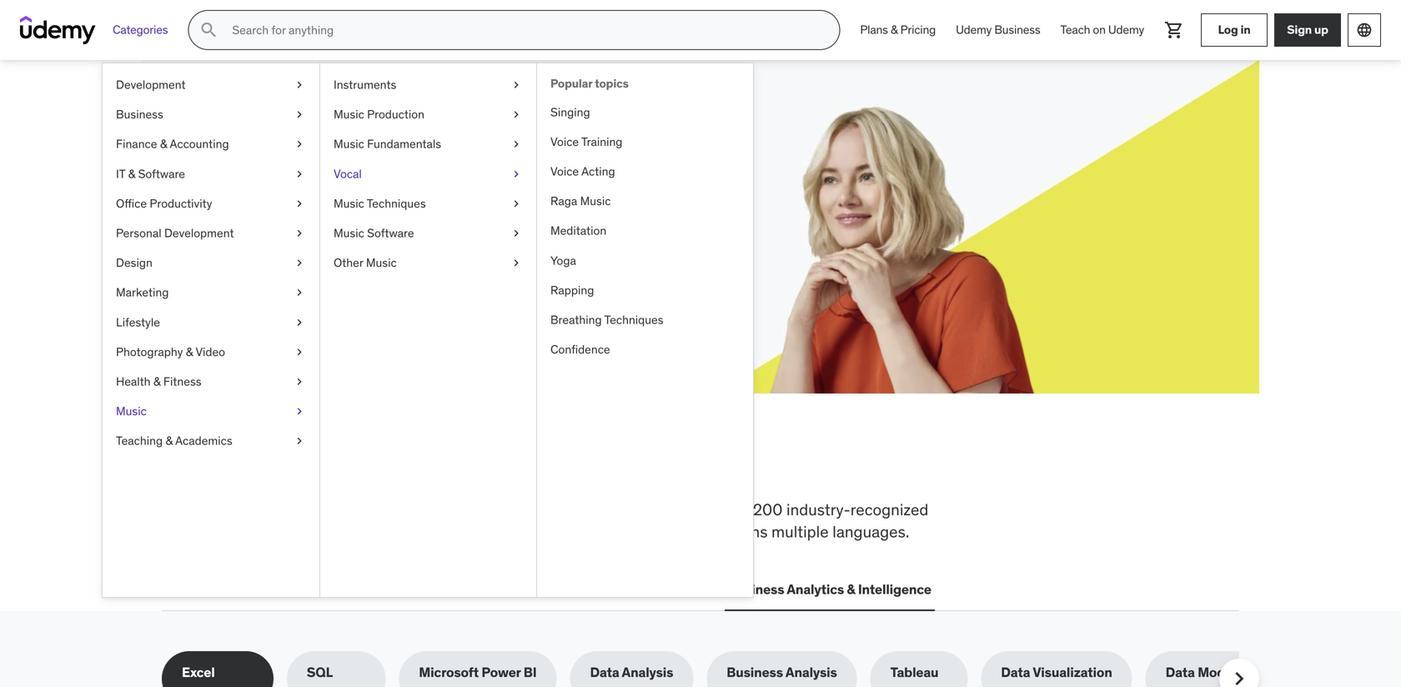 Task type: describe. For each thing, give the bounding box(es) containing it.
xsmall image for music software
[[510, 225, 523, 242]]

marketing
[[116, 285, 169, 300]]

it & software link
[[103, 159, 320, 189]]

up
[[1315, 22, 1329, 37]]

the
[[217, 445, 270, 488]]

critical
[[229, 500, 277, 520]]

development for web
[[196, 581, 280, 598]]

photography & video link
[[103, 337, 320, 367]]

modeling
[[1198, 664, 1257, 681]]

excel
[[182, 664, 215, 681]]

industry-
[[787, 500, 851, 520]]

course.
[[394, 174, 437, 191]]

xsmall image for office productivity
[[293, 196, 306, 212]]

instruments link
[[320, 70, 537, 100]]

0 vertical spatial software
[[138, 166, 185, 181]]

sign up
[[1288, 22, 1329, 37]]

confidence
[[551, 342, 610, 357]]

our
[[262, 522, 285, 542]]

plans & pricing
[[861, 22, 936, 37]]

development for personal
[[164, 226, 234, 241]]

1 udemy from the left
[[956, 22, 992, 37]]

fitness
[[163, 374, 202, 389]]

spans
[[726, 522, 768, 542]]

communication button
[[606, 570, 712, 610]]

teaching
[[116, 434, 163, 449]]

at
[[492, 174, 503, 191]]

categories
[[113, 22, 168, 37]]

udemy business
[[956, 22, 1041, 37]]

acting
[[582, 164, 616, 179]]

data science
[[508, 581, 589, 598]]

need
[[439, 445, 519, 488]]

it certifications
[[300, 581, 398, 598]]

submit search image
[[199, 20, 219, 40]]

& for fitness
[[153, 374, 161, 389]]

with
[[355, 174, 380, 191]]

all the skills you need in one place
[[162, 445, 717, 488]]

1 horizontal spatial in
[[1241, 22, 1251, 37]]

xsmall image for music production
[[510, 106, 523, 123]]

1 vertical spatial software
[[367, 226, 414, 241]]

through
[[265, 193, 312, 210]]

recognized
[[851, 500, 929, 520]]

microsoft
[[419, 664, 479, 681]]

1 vertical spatial your
[[270, 174, 296, 191]]

business analysis
[[727, 664, 838, 681]]

xsmall image for music
[[293, 403, 306, 420]]

it & software
[[116, 166, 185, 181]]

xsmall image for health & fitness
[[293, 374, 306, 390]]

voice for voice training
[[551, 134, 579, 149]]

certifications,
[[162, 522, 258, 542]]

xsmall image for teaching & academics
[[293, 433, 306, 450]]

rapping
[[551, 283, 594, 298]]

raga music
[[551, 194, 611, 209]]

music inside vocal element
[[580, 194, 611, 209]]

next image
[[1227, 666, 1253, 688]]

techniques for breathing techniques
[[605, 312, 664, 327]]

voice training link
[[537, 127, 753, 157]]

popular topics
[[551, 76, 629, 91]]

power
[[482, 664, 521, 681]]

xsmall image for design
[[293, 255, 306, 271]]

professional
[[509, 522, 596, 542]]

development link
[[103, 70, 320, 100]]

pricing
[[901, 22, 936, 37]]

potential
[[299, 174, 352, 191]]

xsmall image for it & software
[[293, 166, 306, 182]]

development
[[599, 522, 692, 542]]

prep
[[601, 500, 634, 520]]

workplace
[[280, 500, 353, 520]]

yoga
[[551, 253, 577, 268]]

xsmall image for business
[[293, 106, 306, 123]]

certifications
[[314, 581, 398, 598]]

multiple
[[772, 522, 829, 542]]

health & fitness
[[116, 374, 202, 389]]

rounded
[[446, 522, 505, 542]]

raga music link
[[537, 187, 753, 216]]

topic filters element
[[162, 652, 1277, 688]]

development inside 'link'
[[116, 77, 186, 92]]

data for data modeling
[[1166, 664, 1196, 681]]

xsmall image for personal development
[[293, 225, 306, 242]]

1 horizontal spatial your
[[346, 133, 406, 167]]

popular
[[551, 76, 593, 91]]

personal development link
[[103, 219, 320, 248]]

a
[[383, 174, 390, 191]]

raga
[[551, 194, 578, 209]]

vocal
[[334, 166, 362, 181]]

fundamentals
[[367, 137, 441, 152]]

music for music software
[[334, 226, 364, 241]]

lifestyle link
[[103, 308, 320, 337]]

health & fitness link
[[103, 367, 320, 397]]

music down 'music software'
[[366, 255, 397, 270]]

teaching & academics
[[116, 434, 233, 449]]

for inside covering critical workplace skills to technical topics, including prep content for over 200 industry-recognized certifications, our catalog supports well-rounded professional development and spans multiple languages.
[[696, 500, 716, 520]]

topics,
[[482, 500, 529, 520]]

training
[[582, 134, 623, 149]]

breathing techniques
[[551, 312, 664, 327]]

xsmall image for music techniques
[[510, 196, 523, 212]]

2 udemy from the left
[[1109, 22, 1145, 37]]

catalog
[[289, 522, 341, 542]]

intelligence
[[859, 581, 932, 598]]

xsmall image for lifestyle
[[293, 314, 306, 331]]

categories button
[[103, 10, 178, 50]]

finance & accounting
[[116, 137, 229, 152]]

technical
[[414, 500, 478, 520]]

udemy image
[[20, 16, 96, 44]]

xsmall image for photography & video
[[293, 344, 306, 360]]

skills inside covering critical workplace skills to technical topics, including prep content for over 200 industry-recognized certifications, our catalog supports well-rounded professional development and spans multiple languages.
[[357, 500, 393, 520]]

& for software
[[128, 166, 135, 181]]

singing link
[[537, 97, 753, 127]]

sign up link
[[1275, 13, 1342, 47]]

marketing link
[[103, 278, 320, 308]]

office
[[116, 196, 147, 211]]



Task type: locate. For each thing, give the bounding box(es) containing it.
data for data analysis
[[590, 664, 620, 681]]

meditation link
[[537, 216, 753, 246]]

accounting
[[170, 137, 229, 152]]

expand
[[222, 174, 267, 191]]

plans & pricing link
[[851, 10, 946, 50]]

development inside button
[[196, 581, 280, 598]]

data right bi
[[590, 664, 620, 681]]

personal
[[116, 226, 162, 241]]

it up office
[[116, 166, 125, 181]]

other
[[334, 255, 363, 270]]

xsmall image inside the music software link
[[510, 225, 523, 242]]

data left the modeling
[[1166, 664, 1196, 681]]

music up the other
[[334, 226, 364, 241]]

data inside button
[[508, 581, 537, 598]]

log
[[1219, 22, 1239, 37]]

music down instruments
[[334, 107, 364, 122]]

xsmall image inside 'design' link
[[293, 255, 306, 271]]

music up vocal
[[334, 137, 364, 152]]

meditation
[[551, 223, 607, 238]]

2 analysis from the left
[[786, 664, 838, 681]]

& for accounting
[[160, 137, 167, 152]]

future
[[411, 133, 493, 167]]

1 vertical spatial development
[[164, 226, 234, 241]]

xsmall image inside it & software link
[[293, 166, 306, 182]]

video
[[196, 344, 225, 360]]

udemy right pricing
[[956, 22, 992, 37]]

music down acting
[[580, 194, 611, 209]]

techniques down a
[[367, 196, 426, 211]]

leadership button
[[415, 570, 491, 610]]

xsmall image inside the other music link
[[510, 255, 523, 271]]

breathing
[[551, 312, 602, 327]]

music software link
[[320, 219, 537, 248]]

log in
[[1219, 22, 1251, 37]]

& right analytics on the bottom right of page
[[847, 581, 856, 598]]

xsmall image
[[293, 77, 306, 93], [510, 77, 523, 93], [510, 136, 523, 153], [293, 166, 306, 182], [293, 285, 306, 301], [293, 314, 306, 331], [293, 374, 306, 390], [293, 403, 306, 420], [293, 433, 306, 450]]

2 vertical spatial development
[[196, 581, 280, 598]]

0 horizontal spatial for
[[302, 133, 341, 167]]

music production
[[334, 107, 425, 122]]

& up office
[[128, 166, 135, 181]]

data left science
[[508, 581, 537, 598]]

data visualization
[[1002, 664, 1113, 681]]

xsmall image inside teaching & academics link
[[293, 433, 306, 450]]

business analytics & intelligence button
[[725, 570, 935, 610]]

voice training
[[551, 134, 623, 149]]

for up potential
[[302, 133, 341, 167]]

your
[[346, 133, 406, 167], [270, 174, 296, 191]]

personal development
[[116, 226, 234, 241]]

xsmall image inside development 'link'
[[293, 77, 306, 93]]

content
[[638, 500, 692, 520]]

singing
[[551, 105, 590, 120]]

voice acting link
[[537, 157, 753, 187]]

sign
[[1288, 22, 1313, 37]]

0 vertical spatial techniques
[[367, 196, 426, 211]]

teach
[[1061, 22, 1091, 37]]

it left certifications
[[300, 581, 311, 598]]

music down health on the left of the page
[[116, 404, 147, 419]]

voice down singing
[[551, 134, 579, 149]]

1 vertical spatial for
[[696, 500, 716, 520]]

data
[[508, 581, 537, 598], [590, 664, 620, 681], [1002, 664, 1031, 681], [1166, 664, 1196, 681]]

& for academics
[[166, 434, 173, 449]]

tableau
[[891, 664, 939, 681]]

software down music techniques
[[367, 226, 414, 241]]

business analytics & intelligence
[[728, 581, 932, 598]]

music down with
[[334, 196, 364, 211]]

1 vertical spatial it
[[300, 581, 311, 598]]

music techniques
[[334, 196, 426, 211]]

on
[[1093, 22, 1106, 37]]

yoga link
[[537, 246, 753, 276]]

analysis
[[622, 664, 674, 681], [786, 664, 838, 681]]

shopping cart with 0 items image
[[1165, 20, 1185, 40]]

0 vertical spatial for
[[302, 133, 341, 167]]

udemy business link
[[946, 10, 1051, 50]]

& right teaching
[[166, 434, 173, 449]]

xsmall image inside music techniques "link"
[[510, 196, 523, 212]]

1 analysis from the left
[[622, 664, 674, 681]]

all
[[162, 445, 211, 488]]

skills up workplace
[[277, 445, 367, 488]]

xsmall image inside 'vocal' link
[[510, 166, 523, 182]]

& for pricing
[[891, 22, 898, 37]]

in right log
[[1241, 22, 1251, 37]]

development down office productivity link
[[164, 226, 234, 241]]

xsmall image for vocal
[[510, 166, 523, 182]]

voice up the raga
[[551, 164, 579, 179]]

office productivity link
[[103, 189, 320, 219]]

confidence link
[[537, 335, 753, 365]]

your up the through
[[270, 174, 296, 191]]

data analysis
[[590, 664, 674, 681]]

data for data science
[[508, 581, 537, 598]]

design link
[[103, 248, 320, 278]]

sql
[[307, 664, 333, 681]]

1 horizontal spatial for
[[696, 500, 716, 520]]

languages.
[[833, 522, 910, 542]]

development down categories dropdown button
[[116, 77, 186, 92]]

your up with
[[346, 133, 406, 167]]

techniques down rapping link
[[605, 312, 664, 327]]

just
[[507, 174, 529, 191]]

xsmall image for instruments
[[510, 77, 523, 93]]

&
[[891, 22, 898, 37], [160, 137, 167, 152], [128, 166, 135, 181], [186, 344, 193, 360], [153, 374, 161, 389], [166, 434, 173, 449], [847, 581, 856, 598]]

office productivity
[[116, 196, 212, 211]]

plans
[[861, 22, 889, 37]]

log in link
[[1202, 13, 1268, 47]]

music fundamentals link
[[320, 129, 537, 159]]

photography
[[116, 344, 183, 360]]

music for music techniques
[[334, 196, 364, 211]]

xsmall image inside business link
[[293, 106, 306, 123]]

xsmall image inside finance & accounting link
[[293, 136, 306, 153]]

business inside button
[[728, 581, 785, 598]]

1 horizontal spatial techniques
[[605, 312, 664, 327]]

business for business
[[116, 107, 163, 122]]

0 vertical spatial it
[[116, 166, 125, 181]]

development right "web" on the bottom left
[[196, 581, 280, 598]]

1 horizontal spatial software
[[367, 226, 414, 241]]

xsmall image inside the personal development link
[[293, 225, 306, 242]]

xsmall image inside the 'music' link
[[293, 403, 306, 420]]

0 vertical spatial development
[[116, 77, 186, 92]]

for inside skills for your future expand your potential with a course. starting at just $12.99 through dec 15.
[[302, 133, 341, 167]]

software
[[138, 166, 185, 181], [367, 226, 414, 241]]

academics
[[175, 434, 233, 449]]

xsmall image inside music production link
[[510, 106, 523, 123]]

it inside button
[[300, 581, 311, 598]]

1 horizontal spatial it
[[300, 581, 311, 598]]

visualization
[[1033, 664, 1113, 681]]

starting
[[440, 174, 488, 191]]

music link
[[103, 397, 320, 427]]

music software
[[334, 226, 414, 241]]

xsmall image inside music fundamentals link
[[510, 136, 523, 153]]

xsmall image for development
[[293, 77, 306, 93]]

0 vertical spatial skills
[[277, 445, 367, 488]]

1 vertical spatial in
[[525, 445, 558, 488]]

over
[[719, 500, 750, 520]]

0 horizontal spatial analysis
[[622, 664, 674, 681]]

0 horizontal spatial in
[[525, 445, 558, 488]]

xsmall image inside photography & video link
[[293, 344, 306, 360]]

0 horizontal spatial it
[[116, 166, 125, 181]]

& right health on the left of the page
[[153, 374, 161, 389]]

0 vertical spatial voice
[[551, 134, 579, 149]]

xsmall image inside 'marketing' link
[[293, 285, 306, 301]]

business for business analytics & intelligence
[[728, 581, 785, 598]]

xsmall image for other music
[[510, 255, 523, 271]]

breathing techniques link
[[537, 305, 753, 335]]

vocal element
[[537, 63, 753, 597]]

techniques inside "link"
[[367, 196, 426, 211]]

1 vertical spatial techniques
[[605, 312, 664, 327]]

skills up supports
[[357, 500, 393, 520]]

music inside "link"
[[334, 196, 364, 211]]

xsmall image inside office productivity link
[[293, 196, 306, 212]]

you
[[373, 445, 433, 488]]

music
[[334, 107, 364, 122], [334, 137, 364, 152], [580, 194, 611, 209], [334, 196, 364, 211], [334, 226, 364, 241], [366, 255, 397, 270], [116, 404, 147, 419]]

science
[[540, 581, 589, 598]]

0 horizontal spatial your
[[270, 174, 296, 191]]

data science button
[[504, 570, 593, 610]]

supports
[[345, 522, 408, 542]]

it for it & software
[[116, 166, 125, 181]]

analysis for business analysis
[[786, 664, 838, 681]]

music for music fundamentals
[[334, 137, 364, 152]]

& left video
[[186, 344, 193, 360]]

voice for voice acting
[[551, 164, 579, 179]]

1 vertical spatial voice
[[551, 164, 579, 179]]

xsmall image inside the instruments link
[[510, 77, 523, 93]]

xsmall image for finance & accounting
[[293, 136, 306, 153]]

teach on udemy link
[[1051, 10, 1155, 50]]

web development button
[[162, 570, 283, 610]]

communication
[[609, 581, 708, 598]]

techniques for music techniques
[[367, 196, 426, 211]]

2 voice from the top
[[551, 164, 579, 179]]

microsoft power bi
[[419, 664, 537, 681]]

0 horizontal spatial udemy
[[956, 22, 992, 37]]

& for video
[[186, 344, 193, 360]]

lifestyle
[[116, 315, 160, 330]]

1 horizontal spatial udemy
[[1109, 22, 1145, 37]]

bi
[[524, 664, 537, 681]]

Search for anything text field
[[229, 16, 820, 44]]

1 voice from the top
[[551, 134, 579, 149]]

& right plans
[[891, 22, 898, 37]]

xsmall image inside health & fitness link
[[293, 374, 306, 390]]

data for data visualization
[[1002, 664, 1031, 681]]

it for it certifications
[[300, 581, 311, 598]]

0 horizontal spatial techniques
[[367, 196, 426, 211]]

for up and
[[696, 500, 716, 520]]

1 vertical spatial skills
[[357, 500, 393, 520]]

xsmall image inside lifestyle link
[[293, 314, 306, 331]]

place
[[630, 445, 717, 488]]

choose a language image
[[1357, 22, 1373, 38]]

analysis for data analysis
[[622, 664, 674, 681]]

covering critical workplace skills to technical topics, including prep content for over 200 industry-recognized certifications, our catalog supports well-rounded professional development and spans multiple languages.
[[162, 500, 929, 542]]

techniques inside vocal element
[[605, 312, 664, 327]]

0 vertical spatial in
[[1241, 22, 1251, 37]]

0 horizontal spatial software
[[138, 166, 185, 181]]

covering
[[162, 500, 225, 520]]

music for music
[[116, 404, 147, 419]]

1 horizontal spatial analysis
[[786, 664, 838, 681]]

in up including
[[525, 445, 558, 488]]

& inside button
[[847, 581, 856, 598]]

teaching & academics link
[[103, 427, 320, 456]]

music for music production
[[334, 107, 364, 122]]

xsmall image
[[293, 106, 306, 123], [510, 106, 523, 123], [293, 136, 306, 153], [510, 166, 523, 182], [293, 196, 306, 212], [510, 196, 523, 212], [293, 225, 306, 242], [510, 225, 523, 242], [293, 255, 306, 271], [510, 255, 523, 271], [293, 344, 306, 360]]

data left "visualization"
[[1002, 664, 1031, 681]]

business for business analysis
[[727, 664, 783, 681]]

well-
[[412, 522, 446, 542]]

business inside topic filters element
[[727, 664, 783, 681]]

xsmall image for marketing
[[293, 285, 306, 301]]

& right 'finance'
[[160, 137, 167, 152]]

xsmall image for music fundamentals
[[510, 136, 523, 153]]

software up office productivity
[[138, 166, 185, 181]]

udemy right on
[[1109, 22, 1145, 37]]

and
[[696, 522, 722, 542]]

0 vertical spatial your
[[346, 133, 406, 167]]

vocal link
[[320, 159, 537, 189]]



Task type: vqa. For each thing, say whether or not it's contained in the screenshot.
The Microsoft Power Bi
yes



